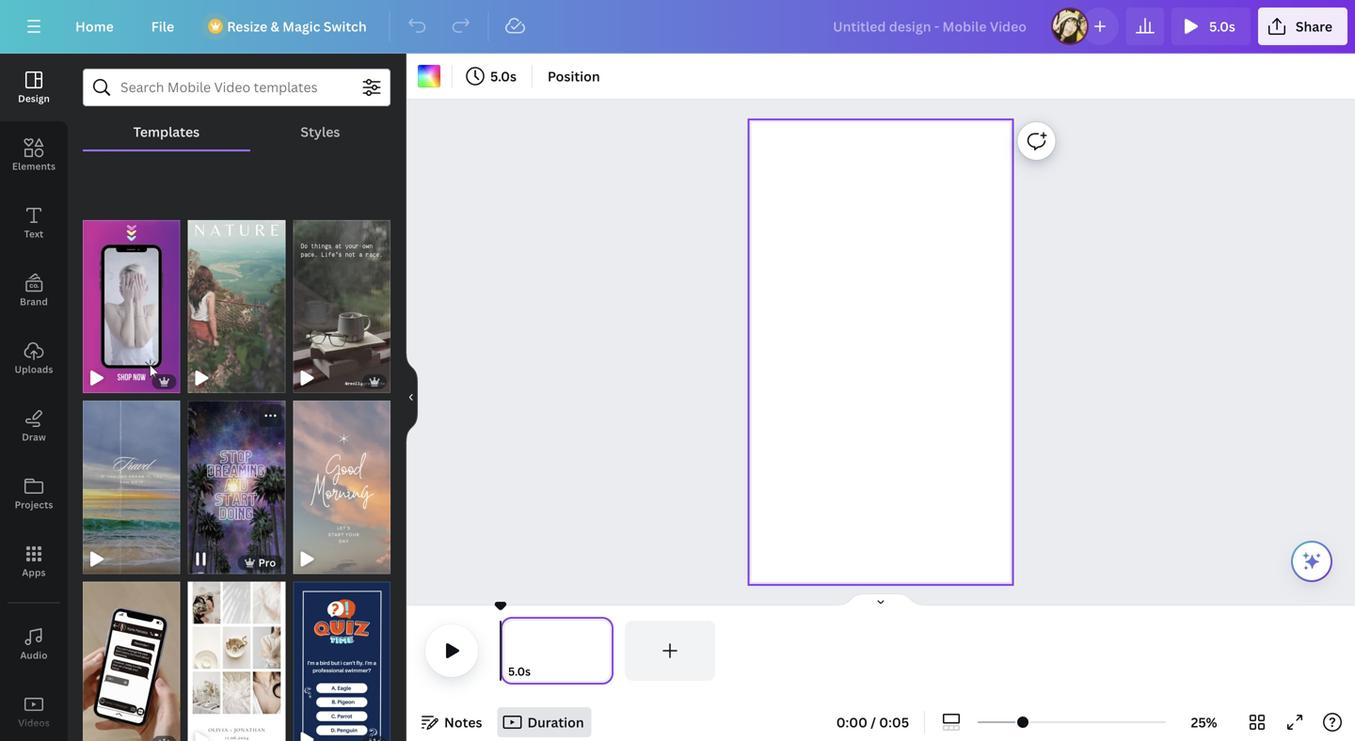 Task type: describe. For each thing, give the bounding box(es) containing it.
audio button
[[0, 611, 68, 678]]

text button
[[0, 189, 68, 257]]

switch
[[323, 17, 367, 35]]

resize
[[227, 17, 267, 35]]

draw button
[[0, 392, 68, 460]]

design
[[18, 92, 50, 105]]

hide image
[[406, 352, 418, 443]]

/
[[871, 714, 876, 732]]

home
[[75, 17, 114, 35]]

videos
[[18, 717, 50, 730]]

hide pages image
[[836, 593, 926, 608]]

25% button
[[1174, 708, 1235, 738]]

1 vertical spatial 5.0s
[[490, 67, 517, 85]]

duration button
[[497, 708, 592, 738]]

styles button
[[250, 114, 391, 150]]

templates
[[133, 123, 200, 141]]

motivational natural girl travels tiktok video group
[[188, 209, 285, 393]]

Design title text field
[[818, 8, 1044, 45]]

2 vertical spatial 5.0s
[[508, 664, 531, 679]]

25%
[[1191, 714, 1217, 732]]

file button
[[136, 8, 189, 45]]

projects
[[15, 499, 53, 511]]

uploads button
[[0, 325, 68, 392]]

position button
[[540, 61, 608, 91]]

projects button
[[0, 460, 68, 528]]

side panel tab list
[[0, 54, 68, 742]]

uploads
[[15, 363, 53, 376]]

cream minimalist aesthetic reminder chat tiktok video group
[[83, 571, 180, 742]]

text
[[24, 228, 44, 240]]

notes button
[[414, 708, 490, 738]]

#ffffff image
[[418, 65, 440, 88]]

draw
[[22, 431, 46, 444]]

simple sky good morning mobile video group
[[293, 390, 391, 574]]

0:05
[[879, 714, 909, 732]]

audio
[[20, 649, 48, 662]]



Task type: vqa. For each thing, say whether or not it's contained in the screenshot.
"Magic"
yes



Task type: locate. For each thing, give the bounding box(es) containing it.
5.0s button
[[1172, 8, 1250, 45], [460, 61, 524, 91], [508, 662, 531, 681]]

duration
[[527, 714, 584, 732]]

resize & magic switch button
[[197, 8, 382, 45]]

main menu bar
[[0, 0, 1355, 54]]

share
[[1296, 17, 1332, 35]]

pro
[[258, 556, 276, 570]]

5.0s button right #ffffff icon at the left top of the page
[[460, 61, 524, 91]]

file
[[151, 17, 174, 35]]

5.0s inside main menu bar
[[1209, 17, 1235, 35]]

styles
[[301, 123, 340, 141]]

5.0s left share dropdown button
[[1209, 17, 1235, 35]]

5.0s
[[1209, 17, 1235, 35], [490, 67, 517, 85], [508, 664, 531, 679]]

neutral aesthetic relax mobile video tiktok story video group
[[293, 209, 391, 393]]

elements
[[12, 160, 56, 173]]

trimming, start edge slider
[[501, 621, 518, 681]]

5.0s button left share dropdown button
[[1172, 8, 1250, 45]]

videos button
[[0, 678, 68, 742]]

apps button
[[0, 528, 68, 596]]

design button
[[0, 54, 68, 121]]

0:00
[[836, 714, 867, 732]]

gradient tiktok animated video group
[[83, 209, 180, 393]]

1 vertical spatial 5.0s button
[[460, 61, 524, 91]]

elements button
[[0, 121, 68, 189]]

magic
[[282, 17, 320, 35]]

travel vintage motivational mobile video with sound group
[[83, 390, 180, 574]]

templates button
[[83, 114, 250, 150]]

Page title text field
[[539, 662, 546, 681]]

dark retro quote motivation stop dreaming and start doing mobile video group
[[188, 401, 285, 574]]

5.0s left position
[[490, 67, 517, 85]]

resize & magic switch
[[227, 17, 367, 35]]

5.0s left page title text box
[[508, 664, 531, 679]]

share button
[[1258, 8, 1348, 45]]

0:00 / 0:05
[[836, 714, 909, 732]]

apps
[[22, 566, 46, 579]]

0 vertical spatial 5.0s
[[1209, 17, 1235, 35]]

trimming, end edge slider
[[597, 621, 614, 681]]

brand button
[[0, 257, 68, 325]]

white beige minimalist elegant wedding photo collage tiktok video group
[[188, 571, 285, 742]]

home link
[[60, 8, 129, 45]]

Search Mobile Video templates search field
[[120, 70, 353, 105]]

&
[[271, 17, 279, 35]]

0 vertical spatial 5.0s button
[[1172, 8, 1250, 45]]

cream minimalist aesthetic reminder chat tiktok video image
[[83, 582, 180, 742]]

5.0s button left page title text box
[[508, 662, 531, 681]]

notes
[[444, 714, 482, 732]]

navy white red quiz time modern tik tok video group
[[293, 571, 391, 742]]

canva assistant image
[[1300, 550, 1323, 573]]

position
[[548, 67, 600, 85]]

brand
[[20, 295, 48, 308]]

2 vertical spatial 5.0s button
[[508, 662, 531, 681]]



